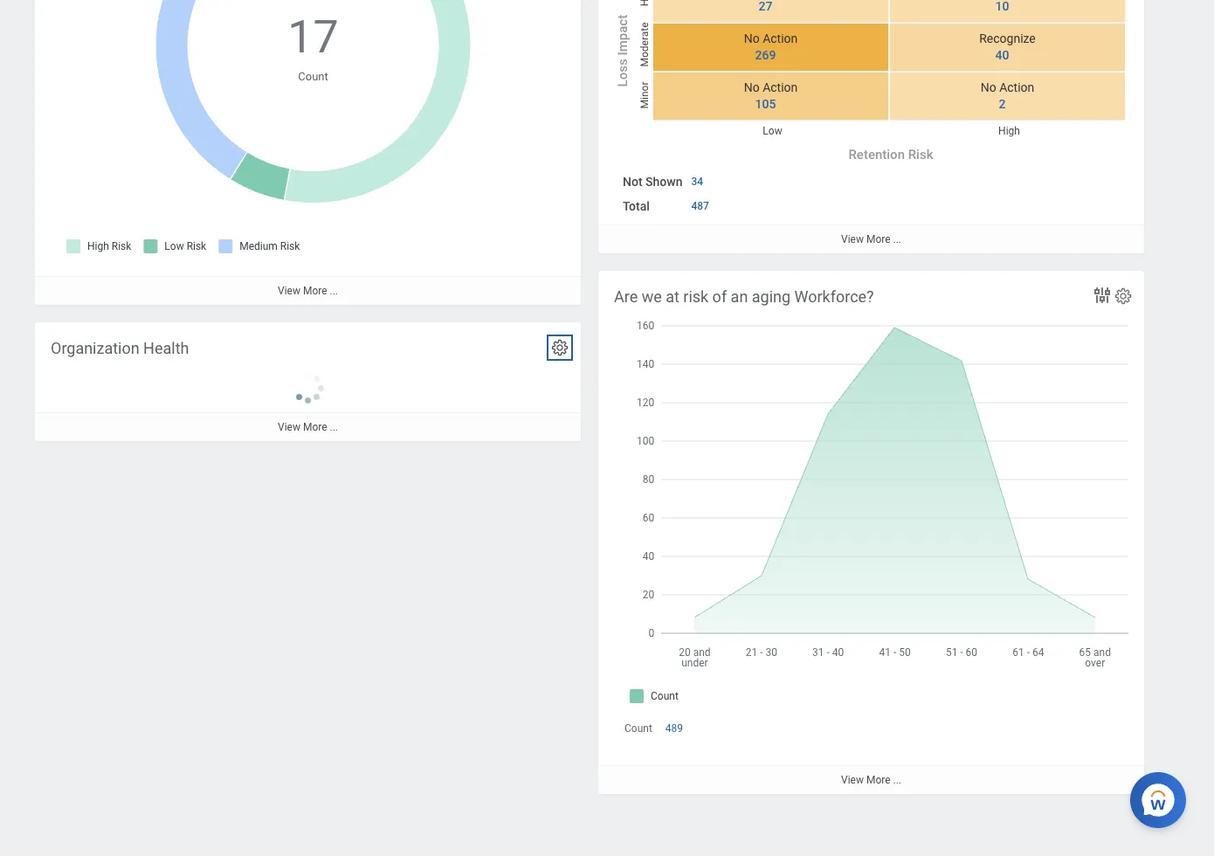 Task type: vqa. For each thing, say whether or not it's contained in the screenshot.
MODERATE
yes



Task type: describe. For each thing, give the bounding box(es) containing it.
configure organization health image
[[551, 338, 570, 357]]

are
[[614, 288, 638, 306]]

are we at risk of an aging workforce?
[[614, 288, 874, 306]]

no for no action 2
[[981, 81, 997, 95]]

high
[[999, 125, 1021, 137]]

view more ... inside are we at risk of an aging workforce? "element"
[[842, 775, 902, 787]]

no for no action 105
[[744, 81, 760, 95]]

of
[[713, 288, 727, 306]]

17 count
[[288, 11, 339, 83]]

... inside high potentials retention risk element
[[330, 285, 338, 297]]

count inside 17 count
[[298, 70, 328, 83]]

recognize 40
[[980, 32, 1036, 62]]

an
[[731, 288, 748, 306]]

17
[[288, 11, 339, 64]]

risk
[[684, 288, 709, 306]]

loss
[[615, 59, 631, 87]]

configure and view chart data image
[[1092, 285, 1113, 306]]

organization
[[51, 339, 140, 357]]

view inside are we at risk of an aging workforce? "element"
[[842, 775, 864, 787]]

loss impact
[[615, 15, 631, 87]]

105 button
[[756, 96, 779, 113]]

more inside organization health element
[[303, 421, 327, 434]]

... inside organization health element
[[330, 421, 338, 434]]

489 button
[[666, 722, 686, 736]]

269
[[756, 48, 776, 62]]

no for no action 269
[[744, 32, 760, 46]]

not
[[623, 175, 643, 189]]

40
[[996, 48, 1010, 62]]

view inside organization health element
[[278, 421, 301, 434]]

34 button
[[692, 175, 706, 189]]

no action 2
[[981, 81, 1035, 111]]

retention
[[849, 147, 905, 163]]

low
[[763, 125, 783, 137]]

more inside high potentials retention risk element
[[303, 285, 327, 297]]

aging
[[752, 288, 791, 306]]

487 button
[[692, 199, 712, 213]]

health
[[143, 339, 189, 357]]

at
[[666, 288, 680, 306]]



Task type: locate. For each thing, give the bounding box(es) containing it.
action
[[763, 32, 798, 46], [763, 81, 798, 95], [1000, 81, 1035, 95]]

organization health
[[51, 339, 189, 357]]

more inside loss impact by retention element
[[867, 233, 891, 245]]

high potentials retention risk element
[[35, 0, 581, 305]]

action for 105
[[763, 81, 798, 95]]

0 horizontal spatial count
[[298, 70, 328, 83]]

no inside the no action 105
[[744, 81, 760, 95]]

loss impact by retention element
[[599, 0, 1145, 253]]

105
[[756, 97, 776, 111]]

action up the 269 button
[[763, 32, 798, 46]]

no up 105
[[744, 81, 760, 95]]

more inside are we at risk of an aging workforce? "element"
[[867, 775, 891, 787]]

269 button
[[756, 47, 779, 64]]

view
[[842, 233, 864, 245], [278, 285, 301, 297], [278, 421, 301, 434], [842, 775, 864, 787]]

shown
[[646, 175, 683, 189]]

... inside loss impact by retention element
[[894, 233, 902, 245]]

not shown 34
[[623, 175, 704, 189]]

action inside the no action 105
[[763, 81, 798, 95]]

organization health element
[[35, 322, 581, 442]]

no down the "40"
[[981, 81, 997, 95]]

2
[[999, 97, 1006, 111]]

action up 105 button
[[763, 81, 798, 95]]

... inside are we at risk of an aging workforce? "element"
[[894, 775, 902, 787]]

action up the 2 button
[[1000, 81, 1035, 95]]

view inside loss impact by retention element
[[842, 233, 864, 245]]

1 horizontal spatial count
[[625, 723, 653, 735]]

view more ... inside organization health element
[[278, 421, 338, 434]]

configure are we at risk of an aging workforce? image
[[1114, 287, 1134, 306]]

no inside no action 269
[[744, 32, 760, 46]]

we
[[642, 288, 662, 306]]

0 vertical spatial count
[[298, 70, 328, 83]]

action inside no action 269
[[763, 32, 798, 46]]

moderate
[[639, 22, 651, 67]]

are we at risk of an aging workforce? element
[[599, 271, 1145, 795]]

no action 105
[[744, 81, 798, 111]]

2 button
[[999, 96, 1009, 113]]

view more ... inside loss impact by retention element
[[842, 233, 902, 245]]

action for 269
[[763, 32, 798, 46]]

count left 489
[[625, 723, 653, 735]]

40 button
[[996, 47, 1012, 64]]

count inside are we at risk of an aging workforce? "element"
[[625, 723, 653, 735]]

34
[[692, 176, 704, 188]]

view more ... link
[[599, 224, 1145, 253], [35, 276, 581, 305], [35, 413, 581, 442], [599, 766, 1145, 795]]

489
[[666, 723, 683, 735]]

action for 2
[[1000, 81, 1035, 95]]

impact
[[615, 15, 631, 56]]

no action 269
[[744, 32, 798, 62]]

...
[[894, 233, 902, 245], [330, 285, 338, 297], [330, 421, 338, 434], [894, 775, 902, 787]]

total
[[623, 199, 650, 213]]

view inside high potentials retention risk element
[[278, 285, 301, 297]]

action inside the no action 2
[[1000, 81, 1035, 95]]

17 button
[[288, 7, 341, 68]]

retention risk
[[849, 147, 934, 163]]

count down '17' button
[[298, 70, 328, 83]]

487
[[692, 200, 710, 212]]

workforce?
[[795, 288, 874, 306]]

count
[[298, 70, 328, 83], [625, 723, 653, 735]]

no up the 269
[[744, 32, 760, 46]]

no inside the no action 2
[[981, 81, 997, 95]]

view more ...
[[842, 233, 902, 245], [278, 285, 338, 297], [278, 421, 338, 434], [842, 775, 902, 787]]

minor
[[639, 82, 651, 109]]

1 vertical spatial count
[[625, 723, 653, 735]]

no
[[744, 32, 760, 46], [744, 81, 760, 95], [981, 81, 997, 95]]

view more ... inside high potentials retention risk element
[[278, 285, 338, 297]]

recognize
[[980, 32, 1036, 46]]

more
[[867, 233, 891, 245], [303, 285, 327, 297], [303, 421, 327, 434], [867, 775, 891, 787]]

risk
[[909, 147, 934, 163]]



